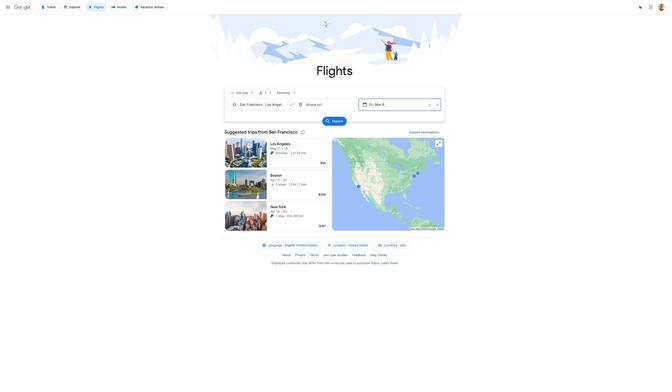 Task type: describe. For each thing, give the bounding box(es) containing it.
 image for frontier icon
[[289, 151, 290, 155]]

frontier image
[[271, 151, 274, 155]]

Where from? San Francisco, Los Angeles LAX text field
[[228, 99, 291, 111]]

suggested trips from san francisco region
[[225, 127, 445, 233]]

206 US dollars text field
[[319, 193, 326, 197]]

 image for frontier image
[[286, 214, 287, 218]]

 image for frontier, spirit, and sun country airlines image
[[287, 182, 288, 187]]

Departure text field
[[369, 99, 426, 111]]



Task type: vqa. For each thing, say whether or not it's contained in the screenshot.
the leftmost  icon
yes



Task type: locate. For each thing, give the bounding box(es) containing it.
Flight search field
[[221, 87, 448, 127]]

 image right frontier icon
[[289, 151, 290, 155]]

change appearance image
[[636, 2, 646, 12]]

0 horizontal spatial  image
[[286, 214, 287, 218]]

2 vertical spatial  image
[[286, 214, 287, 218]]

187 US dollars text field
[[319, 224, 326, 228]]

main menu image
[[5, 4, 11, 10]]

 image right frontier image
[[286, 214, 287, 218]]

Where to?  text field
[[293, 99, 355, 111]]

 image right frontier, spirit, and sun country airlines image
[[287, 182, 288, 187]]

None field
[[228, 89, 256, 97], [276, 89, 298, 97], [228, 89, 256, 97], [276, 89, 298, 97]]

1 vertical spatial  image
[[287, 182, 288, 187]]

 image
[[289, 151, 290, 155], [287, 182, 288, 187], [286, 214, 287, 218]]

0 vertical spatial  image
[[289, 151, 290, 155]]

2 horizontal spatial  image
[[289, 151, 290, 155]]

56 US dollars text field
[[321, 161, 326, 165]]

1 horizontal spatial  image
[[287, 182, 288, 187]]

frontier image
[[271, 214, 274, 218]]

frontier, spirit, and sun country airlines image
[[271, 183, 274, 186]]



